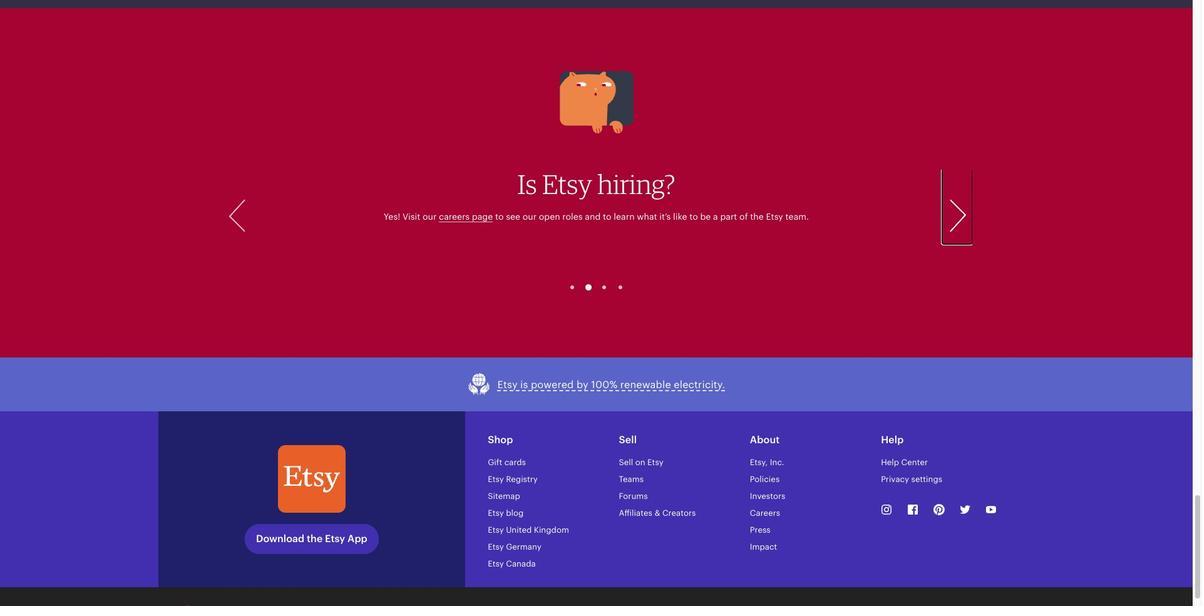 Task type: describe. For each thing, give the bounding box(es) containing it.
careers link
[[750, 509, 781, 518]]

shop
[[488, 434, 513, 446]]

etsy left team.
[[766, 212, 784, 222]]

blog
[[506, 509, 524, 518]]

it's
[[660, 212, 671, 222]]

impact link
[[750, 543, 778, 552]]

etsy is powered by 100% renewable electricity.
[[498, 379, 726, 391]]

1 vertical spatial the
[[307, 533, 323, 545]]

etsy united kingdom link
[[488, 526, 569, 535]]

visit
[[403, 212, 421, 222]]

help for help center
[[881, 458, 900, 468]]

2 our from the left
[[523, 212, 537, 222]]

sitemap
[[488, 492, 520, 501]]

etsy, inc.
[[750, 458, 785, 468]]

hiring?
[[598, 168, 676, 200]]

page
[[472, 212, 493, 222]]

etsy united kingdom
[[488, 526, 569, 535]]

careers
[[750, 509, 781, 518]]

open
[[539, 212, 560, 222]]

investors link
[[750, 492, 786, 501]]

impact
[[750, 543, 778, 552]]

etsy canada
[[488, 560, 536, 569]]

etsy,
[[750, 458, 768, 468]]

roles
[[563, 212, 583, 222]]

2 to from the left
[[603, 212, 612, 222]]

etsy germany link
[[488, 543, 542, 552]]

center
[[902, 458, 928, 468]]

1 to from the left
[[495, 212, 504, 222]]

forums link
[[619, 492, 648, 501]]

teams link
[[619, 475, 644, 484]]

etsy blog
[[488, 509, 524, 518]]

is etsy hiring?
[[518, 168, 676, 200]]

app
[[348, 533, 368, 545]]

press
[[750, 526, 771, 535]]

canada
[[506, 560, 536, 569]]

like
[[673, 212, 688, 222]]

powered
[[531, 379, 574, 391]]

3 to from the left
[[690, 212, 698, 222]]

learn
[[614, 212, 635, 222]]

kingdom
[[534, 526, 569, 535]]

etsy germany
[[488, 543, 542, 552]]

inc.
[[770, 458, 785, 468]]

creators
[[663, 509, 696, 518]]

etsy registry link
[[488, 475, 538, 484]]

sitemap link
[[488, 492, 520, 501]]

on
[[636, 458, 646, 468]]

sell for sell
[[619, 434, 637, 446]]

part
[[721, 212, 738, 222]]

teams
[[619, 475, 644, 484]]

investors
[[750, 492, 786, 501]]

etsy left 'canada'
[[488, 560, 504, 569]]

etsy right on
[[648, 458, 664, 468]]

is
[[521, 379, 528, 391]]

download the etsy app link
[[245, 524, 379, 554]]



Task type: vqa. For each thing, say whether or not it's contained in the screenshot.
settings
yes



Task type: locate. For each thing, give the bounding box(es) containing it.
yes!
[[384, 212, 400, 222]]

sell left on
[[619, 458, 634, 468]]

sell on etsy link
[[619, 458, 664, 468]]

yes! visit our careers page to see our open roles and to learn what it's like to be a part of the etsy team.
[[384, 212, 809, 222]]

privacy settings
[[881, 475, 943, 484]]

gift
[[488, 458, 503, 468]]

the
[[751, 212, 764, 222], [307, 533, 323, 545]]

the right download
[[307, 533, 323, 545]]

etsy inside the download the etsy app link
[[325, 533, 345, 545]]

privacy
[[881, 475, 910, 484]]

etsy is powered by 100% renewable electricity. button
[[468, 373, 726, 397]]

sell up on
[[619, 434, 637, 446]]

gift cards link
[[488, 458, 526, 468]]

etsy left app
[[325, 533, 345, 545]]

a
[[714, 212, 718, 222]]

affiliates
[[619, 509, 653, 518]]

see
[[506, 212, 521, 222]]

policies
[[750, 475, 780, 484]]

download
[[256, 533, 305, 545]]

be
[[701, 212, 711, 222]]

2 sell from the top
[[619, 458, 634, 468]]

&
[[655, 509, 661, 518]]

by
[[577, 379, 589, 391]]

1 vertical spatial help
[[881, 458, 900, 468]]

etsy inside etsy is powered by 100% renewable electricity. button
[[498, 379, 518, 391]]

1 our from the left
[[423, 212, 437, 222]]

our
[[423, 212, 437, 222], [523, 212, 537, 222]]

etsy registry
[[488, 475, 538, 484]]

our right see
[[523, 212, 537, 222]]

etsy down etsy blog
[[488, 526, 504, 535]]

affiliates & creators link
[[619, 509, 696, 518]]

our right visit
[[423, 212, 437, 222]]

group
[[221, 285, 973, 291]]

help
[[881, 434, 904, 446], [881, 458, 900, 468]]

0 horizontal spatial the
[[307, 533, 323, 545]]

and
[[585, 212, 601, 222]]

gift cards
[[488, 458, 526, 468]]

sell
[[619, 434, 637, 446], [619, 458, 634, 468]]

0 horizontal spatial our
[[423, 212, 437, 222]]

1 horizontal spatial to
[[603, 212, 612, 222]]

sell for sell on etsy
[[619, 458, 634, 468]]

1 horizontal spatial our
[[523, 212, 537, 222]]

policies link
[[750, 475, 780, 484]]

what
[[637, 212, 658, 222]]

0 vertical spatial the
[[751, 212, 764, 222]]

germany
[[506, 543, 542, 552]]

help for help
[[881, 434, 904, 446]]

help center link
[[881, 458, 928, 468]]

electricity.
[[674, 379, 726, 391]]

0 horizontal spatial to
[[495, 212, 504, 222]]

etsy blog link
[[488, 509, 524, 518]]

etsy down sitemap link
[[488, 509, 504, 518]]

1 sell from the top
[[619, 434, 637, 446]]

etsy, inc. link
[[750, 458, 785, 468]]

0 vertical spatial help
[[881, 434, 904, 446]]

2 horizontal spatial to
[[690, 212, 698, 222]]

privacy settings link
[[881, 475, 943, 484]]

help up the privacy
[[881, 458, 900, 468]]

download the etsy app
[[256, 533, 368, 545]]

team.
[[786, 212, 809, 222]]

help up help center link
[[881, 434, 904, 446]]

renewable
[[621, 379, 671, 391]]

is
[[518, 168, 537, 200]]

to right and
[[603, 212, 612, 222]]

0 vertical spatial sell
[[619, 434, 637, 446]]

press link
[[750, 526, 771, 535]]

etsy up roles
[[542, 168, 593, 200]]

etsy up etsy canada
[[488, 543, 504, 552]]

careers
[[439, 212, 470, 222]]

1 help from the top
[[881, 434, 904, 446]]

cards
[[505, 458, 526, 468]]

sell on etsy
[[619, 458, 664, 468]]

2 help from the top
[[881, 458, 900, 468]]

about
[[750, 434, 780, 446]]

the right of
[[751, 212, 764, 222]]

to left 'be'
[[690, 212, 698, 222]]

careers page link
[[439, 212, 493, 223]]

100%
[[592, 379, 618, 391]]

forums
[[619, 492, 648, 501]]

to
[[495, 212, 504, 222], [603, 212, 612, 222], [690, 212, 698, 222]]

registry
[[506, 475, 538, 484]]

etsy down the gift
[[488, 475, 504, 484]]

help center
[[881, 458, 928, 468]]

1 vertical spatial sell
[[619, 458, 634, 468]]

united
[[506, 526, 532, 535]]

etsy left is
[[498, 379, 518, 391]]

1 horizontal spatial the
[[751, 212, 764, 222]]

to left see
[[495, 212, 504, 222]]

settings
[[912, 475, 943, 484]]

etsy canada link
[[488, 560, 536, 569]]

affiliates & creators
[[619, 509, 696, 518]]

of
[[740, 212, 748, 222]]

etsy
[[542, 168, 593, 200], [766, 212, 784, 222], [498, 379, 518, 391], [648, 458, 664, 468], [488, 475, 504, 484], [488, 509, 504, 518], [488, 526, 504, 535], [325, 533, 345, 545], [488, 543, 504, 552], [488, 560, 504, 569]]



